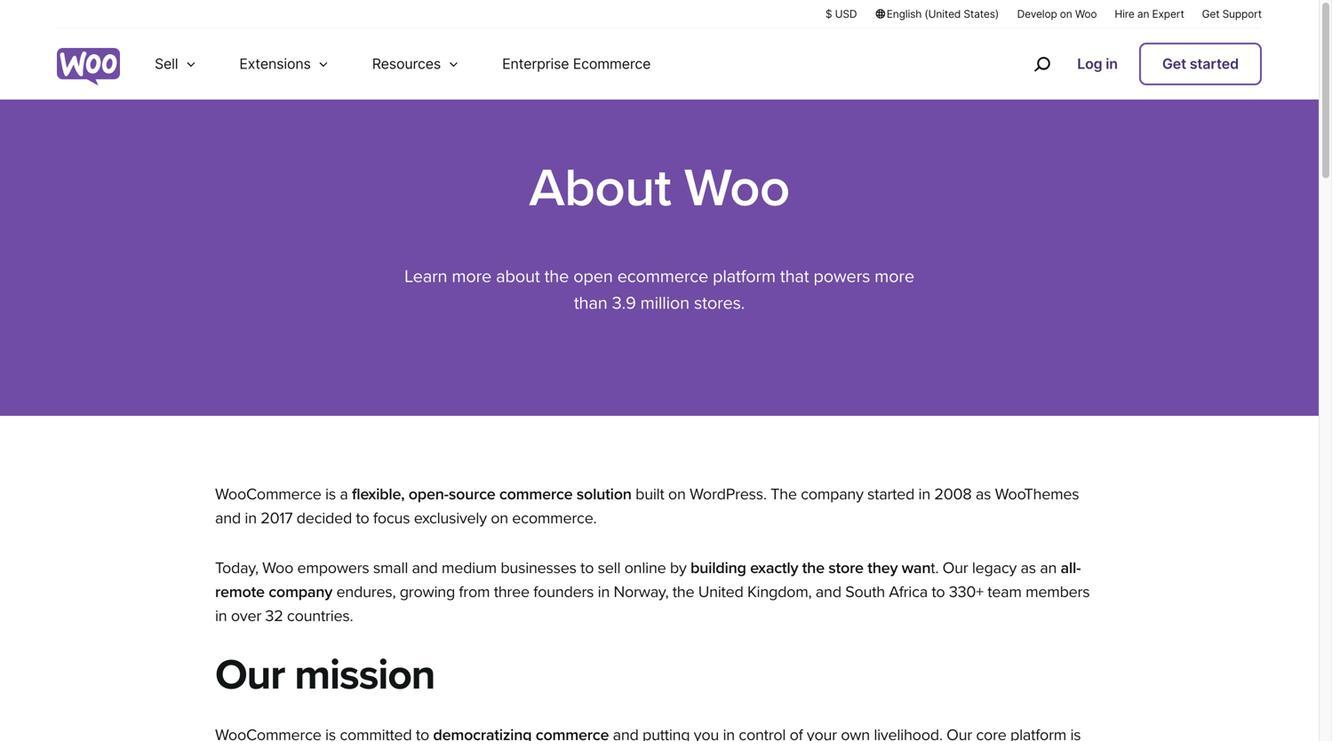 Task type: describe. For each thing, give the bounding box(es) containing it.
source
[[449, 485, 496, 504]]

$
[[826, 8, 833, 20]]

decided
[[297, 509, 352, 528]]

expert
[[1153, 8, 1185, 20]]

in left the 2008
[[919, 485, 931, 504]]

330+
[[949, 583, 984, 602]]

hire
[[1115, 8, 1135, 20]]

and for endures, growing from three founders in norway, the united kingdom, and south africa to 330+ team members in over 32 countries.
[[816, 583, 842, 602]]

learn
[[405, 266, 448, 287]]

the inside learn more about the open ecommerce platform that powers more than 3.9 million stores.
[[545, 266, 569, 287]]

from
[[459, 583, 490, 602]]

about
[[496, 266, 540, 287]]

log in link
[[1071, 44, 1126, 84]]

endures, growing from three founders in norway, the united kingdom, and south africa to 330+ team members in over 32 countries.
[[215, 583, 1090, 626]]

enterprise
[[502, 55, 569, 72]]

get support
[[1203, 8, 1263, 20]]

support
[[1223, 8, 1263, 20]]

(united
[[925, 8, 961, 20]]

2008
[[935, 485, 972, 504]]

log
[[1078, 55, 1103, 72]]

resources button
[[351, 28, 481, 100]]

commerce
[[500, 485, 573, 504]]

sell button
[[133, 28, 218, 100]]

woocommerce is a flexible, open-source commerce solution
[[215, 485, 632, 504]]

the
[[771, 485, 797, 504]]

countries.
[[287, 607, 353, 626]]

by
[[670, 559, 687, 578]]

0 horizontal spatial an
[[1040, 559, 1057, 578]]

1 vertical spatial and
[[412, 559, 438, 578]]

0 horizontal spatial our
[[215, 650, 285, 701]]

built
[[636, 485, 665, 504]]

started inside "link"
[[1190, 55, 1239, 72]]

open
[[574, 266, 613, 287]]

about
[[529, 156, 671, 220]]

get started link
[[1140, 43, 1263, 85]]

woocommerce
[[215, 485, 322, 504]]

norway,
[[614, 583, 669, 602]]

is
[[325, 485, 336, 504]]

english (united states) button
[[875, 6, 1000, 21]]

built on wordpress. the company started in 2008 as woothemes and in 2017 decided to focus exclusively on ecommerce.
[[215, 485, 1080, 528]]

t.
[[931, 559, 939, 578]]

store
[[829, 559, 864, 578]]

woothemes
[[995, 485, 1080, 504]]

solution
[[577, 485, 632, 504]]

english (united states)
[[887, 8, 999, 20]]

company inside all- remote company
[[269, 583, 333, 602]]

today,
[[215, 559, 259, 578]]

all- remote company
[[215, 559, 1081, 602]]

today, woo empowers small and medium businesses to sell online by building exactly the store they wan t. our legacy as an
[[215, 559, 1061, 578]]

they
[[868, 559, 898, 578]]

a
[[340, 485, 348, 504]]

mission
[[295, 650, 435, 701]]

growing
[[400, 583, 455, 602]]

learn more about the open ecommerce platform that powers more than 3.9 million stores.
[[405, 266, 915, 314]]

africa
[[889, 583, 928, 602]]

legacy
[[973, 559, 1017, 578]]

open-
[[409, 485, 449, 504]]

exclusively
[[414, 509, 487, 528]]

million stores.
[[641, 293, 745, 314]]

ecommerce
[[573, 55, 651, 72]]

empowers
[[297, 559, 369, 578]]

ecommerce.
[[512, 509, 597, 528]]

2 vertical spatial on
[[491, 509, 508, 528]]

three
[[494, 583, 530, 602]]

hire an expert
[[1115, 8, 1185, 20]]

our mission
[[215, 650, 435, 701]]

founders
[[534, 583, 594, 602]]

1 vertical spatial as
[[1021, 559, 1037, 578]]

flexible,
[[352, 485, 405, 504]]

develop on woo link
[[1018, 6, 1098, 21]]

small
[[373, 559, 408, 578]]

search image
[[1028, 50, 1056, 78]]



Task type: locate. For each thing, give the bounding box(es) containing it.
company inside built on wordpress. the company started in 2008 as woothemes and in 2017 decided to focus exclusively on ecommerce.
[[801, 485, 864, 504]]

to left sell
[[581, 559, 594, 578]]

0 horizontal spatial company
[[269, 583, 333, 602]]

an
[[1138, 8, 1150, 20], [1040, 559, 1057, 578]]

$ usd
[[826, 8, 857, 20]]

wan
[[902, 559, 931, 578]]

0 horizontal spatial get
[[1163, 55, 1187, 72]]

to inside built on wordpress. the company started in 2008 as woothemes and in 2017 decided to focus exclusively on ecommerce.
[[356, 509, 370, 528]]

woo for about woo
[[685, 156, 790, 220]]

1 horizontal spatial company
[[801, 485, 864, 504]]

building
[[691, 559, 747, 578]]

0 vertical spatial as
[[976, 485, 992, 504]]

0 vertical spatial on
[[1061, 8, 1073, 20]]

our right t.
[[943, 559, 969, 578]]

0 vertical spatial and
[[215, 509, 241, 528]]

an left all-
[[1040, 559, 1057, 578]]

woo left "hire" on the right of page
[[1076, 8, 1098, 20]]

usd
[[835, 8, 857, 20]]

2 vertical spatial and
[[816, 583, 842, 602]]

in left over
[[215, 607, 227, 626]]

1 vertical spatial to
[[581, 559, 594, 578]]

get
[[1203, 8, 1220, 20], [1163, 55, 1187, 72]]

the left 'open'
[[545, 266, 569, 287]]

on
[[1061, 8, 1073, 20], [669, 485, 686, 504], [491, 509, 508, 528]]

states)
[[964, 8, 999, 20]]

more
[[452, 266, 492, 287], [875, 266, 915, 287]]

enterprise ecommerce link
[[481, 28, 672, 100]]

remote
[[215, 583, 265, 602]]

get left support
[[1203, 8, 1220, 20]]

more right powers
[[875, 266, 915, 287]]

1 horizontal spatial and
[[412, 559, 438, 578]]

as inside built on wordpress. the company started in 2008 as woothemes and in 2017 decided to focus exclusively on ecommerce.
[[976, 485, 992, 504]]

online
[[625, 559, 666, 578]]

to
[[356, 509, 370, 528], [581, 559, 594, 578], [932, 583, 946, 602]]

0 vertical spatial started
[[1190, 55, 1239, 72]]

0 horizontal spatial on
[[491, 509, 508, 528]]

on down source
[[491, 509, 508, 528]]

on for woo
[[1061, 8, 1073, 20]]

south
[[846, 583, 885, 602]]

and inside endures, growing from three founders in norway, the united kingdom, and south africa to 330+ team members in over 32 countries.
[[816, 583, 842, 602]]

team
[[988, 583, 1022, 602]]

in inside log in link
[[1106, 55, 1118, 72]]

the left store
[[803, 559, 825, 578]]

1 vertical spatial woo
[[685, 156, 790, 220]]

platform
[[713, 266, 776, 287]]

1 horizontal spatial woo
[[685, 156, 790, 220]]

in
[[1106, 55, 1118, 72], [919, 485, 931, 504], [245, 509, 257, 528], [598, 583, 610, 602], [215, 607, 227, 626]]

and inside built on wordpress. the company started in 2008 as woothemes and in 2017 decided to focus exclusively on ecommerce.
[[215, 509, 241, 528]]

$ usd button
[[826, 6, 857, 21]]

2 horizontal spatial the
[[803, 559, 825, 578]]

0 horizontal spatial the
[[545, 266, 569, 287]]

extensions button
[[218, 28, 351, 100]]

1 vertical spatial our
[[215, 650, 285, 701]]

32
[[265, 607, 283, 626]]

develop on woo
[[1018, 8, 1098, 20]]

an right "hire" on the right of page
[[1138, 8, 1150, 20]]

on right built
[[669, 485, 686, 504]]

1 horizontal spatial an
[[1138, 8, 1150, 20]]

started left the 2008
[[868, 485, 915, 504]]

0 vertical spatial an
[[1138, 8, 1150, 20]]

and up growing
[[412, 559, 438, 578]]

0 horizontal spatial as
[[976, 485, 992, 504]]

2 more from the left
[[875, 266, 915, 287]]

and
[[215, 509, 241, 528], [412, 559, 438, 578], [816, 583, 842, 602]]

to down t.
[[932, 583, 946, 602]]

1 vertical spatial company
[[269, 583, 333, 602]]

the inside endures, growing from three founders in norway, the united kingdom, and south africa to 330+ team members in over 32 countries.
[[673, 583, 695, 602]]

medium
[[442, 559, 497, 578]]

1 vertical spatial started
[[868, 485, 915, 504]]

1 horizontal spatial to
[[581, 559, 594, 578]]

0 vertical spatial our
[[943, 559, 969, 578]]

our down over
[[215, 650, 285, 701]]

english
[[887, 8, 922, 20]]

powers
[[814, 266, 871, 287]]

businesses
[[501, 559, 577, 578]]

as up team
[[1021, 559, 1037, 578]]

as right the 2008
[[976, 485, 992, 504]]

2 horizontal spatial on
[[1061, 8, 1073, 20]]

company right the the
[[801, 485, 864, 504]]

1 horizontal spatial our
[[943, 559, 969, 578]]

in down sell
[[598, 583, 610, 602]]

and down woocommerce
[[215, 509, 241, 528]]

extensions
[[240, 55, 311, 72]]

woo inside 'link'
[[1076, 8, 1098, 20]]

1 more from the left
[[452, 266, 492, 287]]

ecommerce
[[618, 266, 709, 287]]

2 horizontal spatial to
[[932, 583, 946, 602]]

in left 2017
[[245, 509, 257, 528]]

get started
[[1163, 55, 1239, 72]]

enterprise ecommerce
[[502, 55, 651, 72]]

focus
[[373, 509, 410, 528]]

0 horizontal spatial woo
[[262, 559, 294, 578]]

company
[[801, 485, 864, 504], [269, 583, 333, 602]]

woo for today, woo empowers small and medium businesses to sell online by building exactly the store they wan t. our legacy as an
[[262, 559, 294, 578]]

0 horizontal spatial more
[[452, 266, 492, 287]]

1 horizontal spatial on
[[669, 485, 686, 504]]

our
[[943, 559, 969, 578], [215, 650, 285, 701]]

kingdom,
[[748, 583, 812, 602]]

1 vertical spatial get
[[1163, 55, 1187, 72]]

0 vertical spatial to
[[356, 509, 370, 528]]

started inside built on wordpress. the company started in 2008 as woothemes and in 2017 decided to focus exclusively on ecommerce.
[[868, 485, 915, 504]]

get down expert
[[1163, 55, 1187, 72]]

2 vertical spatial the
[[673, 583, 695, 602]]

0 vertical spatial the
[[545, 266, 569, 287]]

0 vertical spatial company
[[801, 485, 864, 504]]

members
[[1026, 583, 1090, 602]]

on inside 'link'
[[1061, 8, 1073, 20]]

1 vertical spatial an
[[1040, 559, 1057, 578]]

over
[[231, 607, 261, 626]]

1 vertical spatial the
[[803, 559, 825, 578]]

that
[[781, 266, 810, 287]]

0 vertical spatial get
[[1203, 8, 1220, 20]]

2 horizontal spatial woo
[[1076, 8, 1098, 20]]

all-
[[1061, 559, 1081, 578]]

2 vertical spatial woo
[[262, 559, 294, 578]]

woo
[[1076, 8, 1098, 20], [685, 156, 790, 220], [262, 559, 294, 578]]

get support link
[[1203, 6, 1263, 21]]

2 horizontal spatial and
[[816, 583, 842, 602]]

sell
[[598, 559, 621, 578]]

to down "flexible,"
[[356, 509, 370, 528]]

get inside "link"
[[1163, 55, 1187, 72]]

2017
[[261, 509, 293, 528]]

on for wordpress.
[[669, 485, 686, 504]]

2 vertical spatial to
[[932, 583, 946, 602]]

than
[[574, 293, 608, 314]]

0 horizontal spatial started
[[868, 485, 915, 504]]

resources
[[372, 55, 441, 72]]

hire an expert link
[[1115, 6, 1185, 21]]

1 horizontal spatial get
[[1203, 8, 1220, 20]]

1 horizontal spatial started
[[1190, 55, 1239, 72]]

on right the develop
[[1061, 8, 1073, 20]]

in right log
[[1106, 55, 1118, 72]]

more right 'learn' at top left
[[452, 266, 492, 287]]

wordpress.
[[690, 485, 767, 504]]

1 horizontal spatial more
[[875, 266, 915, 287]]

to inside endures, growing from three founders in norway, the united kingdom, and south africa to 330+ team members in over 32 countries.
[[932, 583, 946, 602]]

company up countries.
[[269, 583, 333, 602]]

3.9
[[612, 293, 636, 314]]

0 vertical spatial woo
[[1076, 8, 1098, 20]]

woo up the platform
[[685, 156, 790, 220]]

and for built on wordpress. the company started in 2008 as woothemes and in 2017 decided to focus exclusively on ecommerce.
[[215, 509, 241, 528]]

started
[[1190, 55, 1239, 72], [868, 485, 915, 504]]

endures,
[[336, 583, 396, 602]]

the
[[545, 266, 569, 287], [803, 559, 825, 578], [673, 583, 695, 602]]

about woo
[[529, 156, 790, 220]]

woo right today,
[[262, 559, 294, 578]]

develop
[[1018, 8, 1058, 20]]

0 horizontal spatial and
[[215, 509, 241, 528]]

and down store
[[816, 583, 842, 602]]

0 horizontal spatial to
[[356, 509, 370, 528]]

as
[[976, 485, 992, 504], [1021, 559, 1037, 578]]

1 vertical spatial on
[[669, 485, 686, 504]]

service navigation menu element
[[996, 35, 1263, 93]]

1 horizontal spatial the
[[673, 583, 695, 602]]

get for get started
[[1163, 55, 1187, 72]]

started down get support
[[1190, 55, 1239, 72]]

1 horizontal spatial as
[[1021, 559, 1037, 578]]

exactly
[[750, 559, 799, 578]]

the down by
[[673, 583, 695, 602]]

log in
[[1078, 55, 1118, 72]]

get for get support
[[1203, 8, 1220, 20]]



Task type: vqa. For each thing, say whether or not it's contained in the screenshot.
Today,
yes



